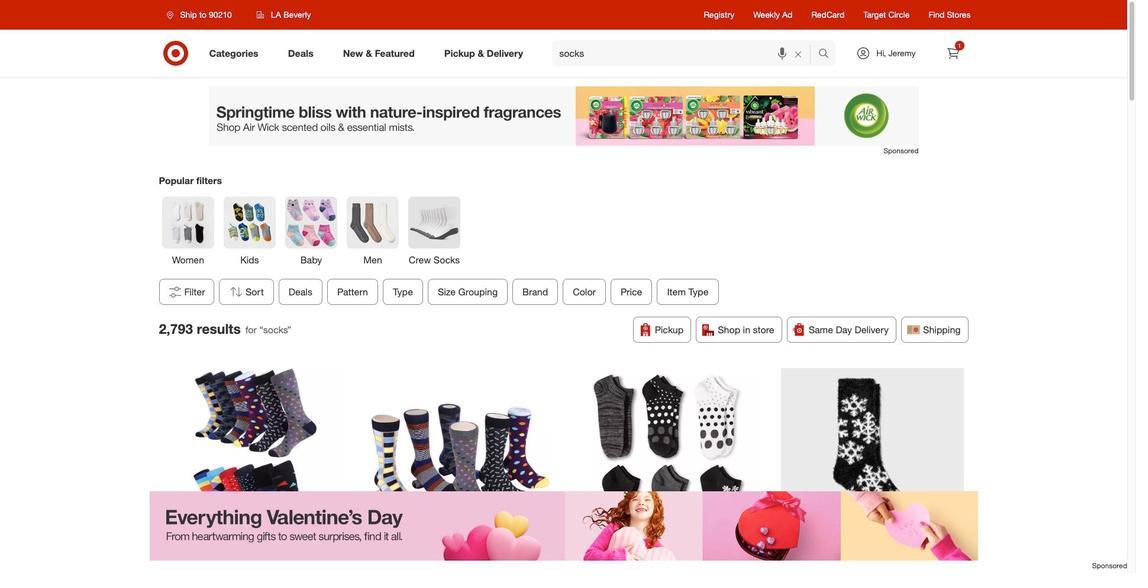 Task type: describe. For each thing, give the bounding box(es) containing it.
What can we help you find? suggestions appear below search field
[[552, 40, 822, 66]]



Task type: locate. For each thing, give the bounding box(es) containing it.
women's snowflake cozy crew socks - a new day™ 4-10 image
[[781, 369, 964, 551], [781, 369, 964, 551]]

mio marino - men's bold designer dress socks 12 pack image
[[163, 369, 346, 551], [163, 369, 346, 551]]

0 vertical spatial advertisement element
[[209, 86, 919, 146]]

1 vertical spatial advertisement element
[[0, 491, 1128, 561]]

advertisement element
[[209, 86, 919, 146], [0, 491, 1128, 561]]

mio marino - men's bold designer dress socks 6 pack image
[[369, 369, 552, 551], [369, 369, 552, 551]]

women's daisy 6pk low cut socks - xhilaration™ black 4-10 image
[[575, 369, 758, 551], [575, 369, 758, 551]]



Task type: vqa. For each thing, say whether or not it's contained in the screenshot.
Mio Marino - Men's Bold Designer Dress Socks 12 Pack 'image'
yes



